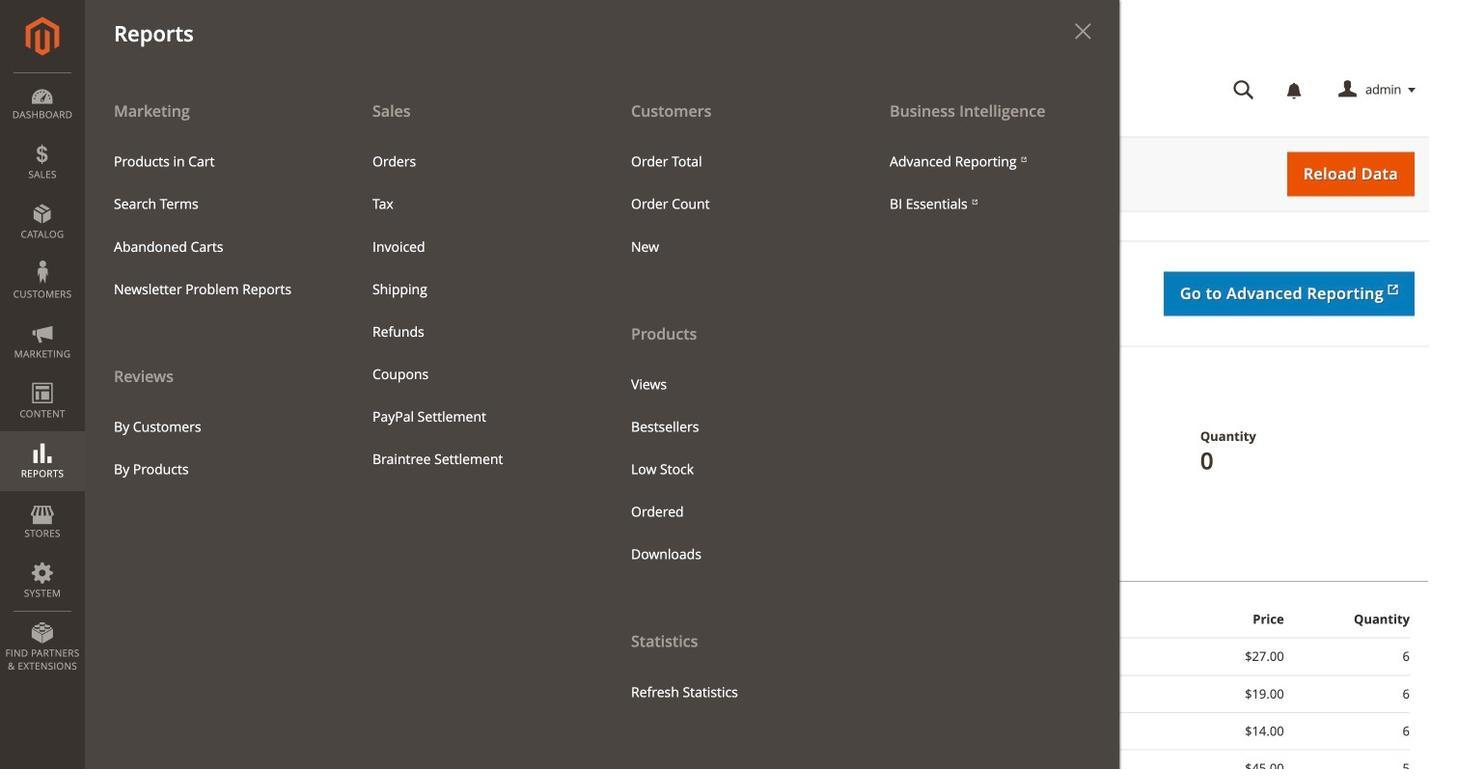 Task type: locate. For each thing, give the bounding box(es) containing it.
menu bar
[[0, 0, 1120, 769]]

menu
[[85, 89, 1120, 769], [85, 89, 344, 491], [602, 89, 861, 714], [99, 141, 329, 311], [358, 141, 588, 481], [617, 141, 847, 268], [876, 141, 1105, 226], [617, 364, 847, 576], [99, 406, 329, 491]]

magento admin panel image
[[26, 16, 59, 56]]



